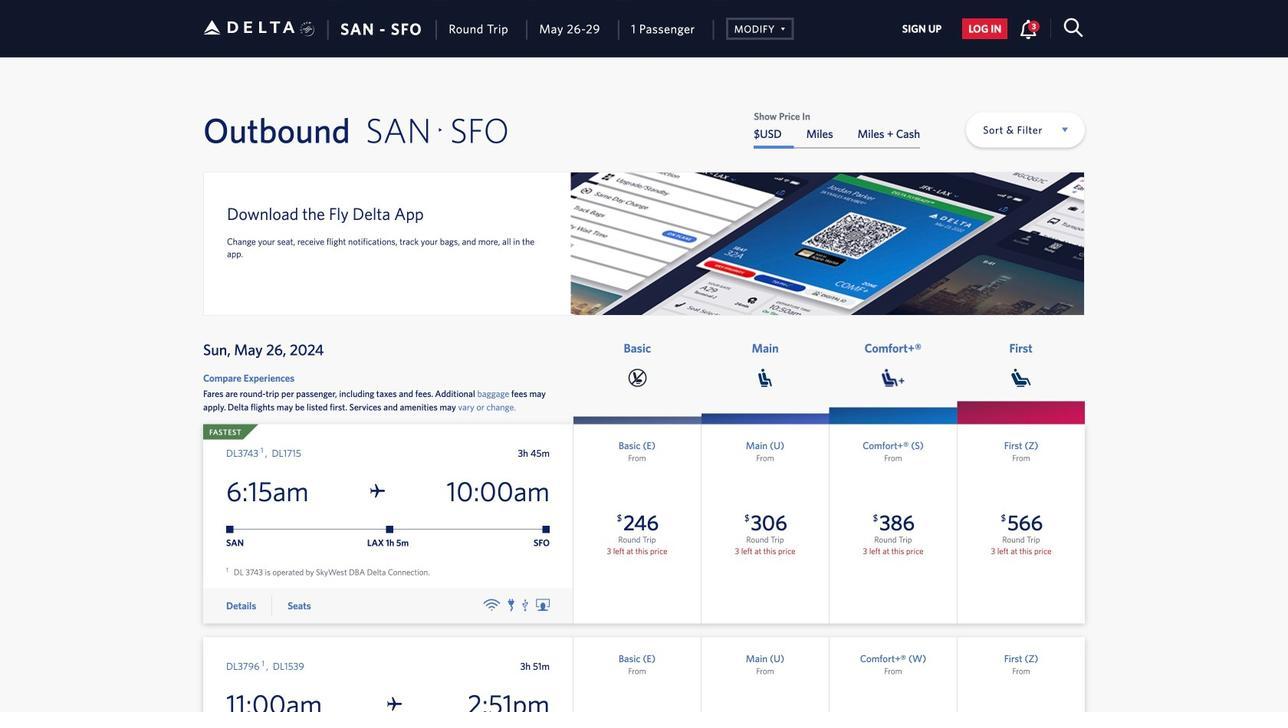 Task type: describe. For each thing, give the bounding box(es) containing it.
110v ac power image
[[508, 599, 515, 611]]

banner image image
[[571, 173, 1084, 315]]

wi fi image
[[483, 599, 500, 611]]

plane image
[[387, 697, 402, 712]]

skyteam image
[[300, 5, 315, 53]]

usb power image
[[522, 599, 528, 611]]

advsearchtriangle image
[[775, 21, 785, 35]]

show price in element
[[754, 111, 920, 121]]

basic image
[[628, 369, 647, 387]]

plane image
[[370, 484, 385, 499]]

personal entertainment image
[[536, 599, 550, 611]]



Task type: locate. For each thing, give the bounding box(es) containing it.
first image
[[1011, 369, 1031, 387]]

main image
[[758, 369, 772, 387]]

comfort+&#174; image
[[882, 369, 905, 387]]

main content
[[754, 111, 920, 149]]

delta air lines image
[[203, 3, 295, 51]]



Task type: vqa. For each thing, say whether or not it's contained in the screenshot.
This link opens another site in a new window that may not follow the same accessibility policies as Delta Air Lines. image
no



